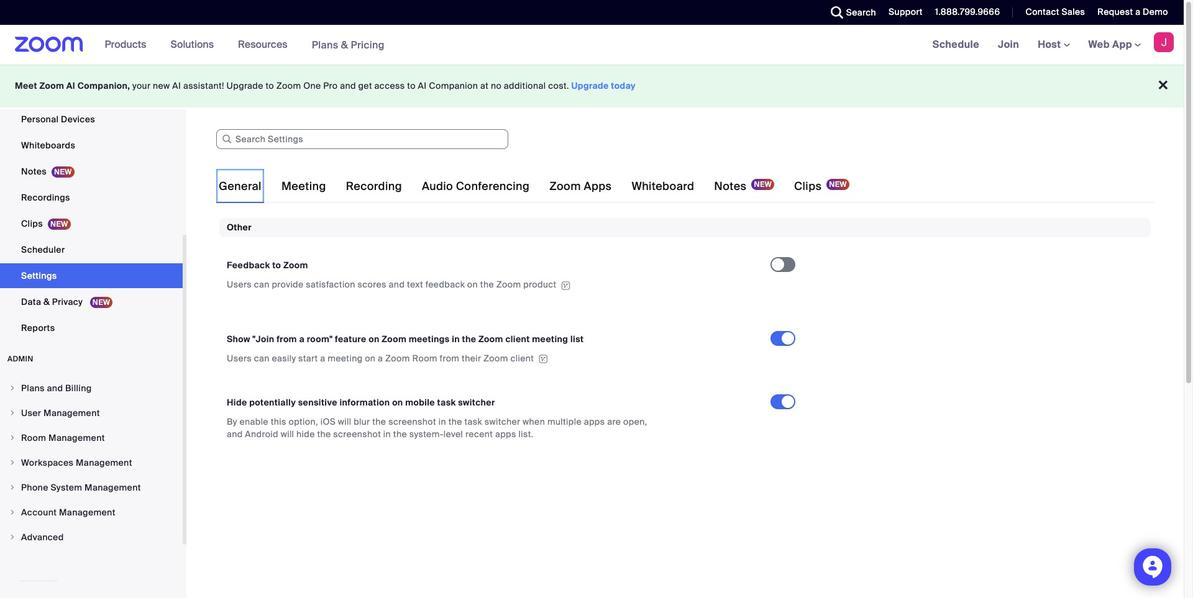 Task type: describe. For each thing, give the bounding box(es) containing it.
profile picture image
[[1154, 32, 1174, 52]]

notes inside tabs of my account settings page tab list
[[714, 179, 747, 194]]

notes inside 'notes' link
[[21, 166, 47, 177]]

resources
[[238, 38, 288, 51]]

contact
[[1026, 6, 1059, 17]]

client inside application
[[511, 353, 534, 364]]

notes link
[[0, 159, 183, 184]]

0 horizontal spatial in
[[383, 429, 391, 440]]

right image for room
[[9, 434, 16, 442]]

meeting inside application
[[328, 353, 363, 364]]

room management
[[21, 433, 105, 444]]

recent
[[465, 429, 493, 440]]

support version for show "join from a room" feature on zoom meetings in the zoom client meeting list image
[[537, 355, 549, 363]]

companion,
[[77, 80, 130, 91]]

feature
[[335, 333, 366, 345]]

on inside 'application'
[[467, 279, 478, 290]]

phone system management menu item
[[0, 476, 183, 500]]

management down workspaces management menu item
[[85, 482, 141, 493]]

plans for plans and billing
[[21, 383, 45, 394]]

users can easily start a meeting on a zoom room from their zoom client
[[227, 353, 534, 364]]

banner containing products
[[0, 25, 1184, 65]]

the up their
[[462, 333, 476, 345]]

at
[[480, 80, 489, 91]]

personal devices
[[21, 114, 95, 125]]

data & privacy link
[[0, 290, 183, 314]]

reports link
[[0, 316, 183, 341]]

contact sales
[[1026, 6, 1085, 17]]

0 horizontal spatial apps
[[495, 429, 516, 440]]

room inside application
[[412, 353, 437, 364]]

2 upgrade from the left
[[571, 80, 609, 91]]

show "join from a room" feature on zoom meetings in the zoom client meeting list
[[227, 333, 584, 345]]

other element
[[219, 218, 1151, 455]]

1 vertical spatial screenshot
[[333, 429, 381, 440]]

workspaces
[[21, 457, 74, 469]]

workspaces management menu item
[[0, 451, 183, 475]]

information
[[340, 397, 390, 408]]

zoom apps
[[550, 179, 612, 194]]

and inside 'application'
[[389, 279, 405, 290]]

room inside menu item
[[21, 433, 46, 444]]

workspaces management
[[21, 457, 132, 469]]

demo
[[1143, 6, 1168, 17]]

meetings navigation
[[923, 25, 1184, 65]]

room"
[[307, 333, 333, 345]]

on up users can easily start a meeting on a zoom room from their zoom client
[[369, 333, 380, 345]]

the up level
[[448, 416, 462, 427]]

zoom inside 'application'
[[496, 279, 521, 290]]

meeting
[[281, 179, 326, 194]]

users can easily start a meeting on a zoom room from their zoom client application
[[227, 352, 662, 365]]

data
[[21, 296, 41, 308]]

easily
[[272, 353, 296, 364]]

join
[[998, 38, 1019, 51]]

tabs of my account settings page tab list
[[216, 169, 852, 204]]

list.
[[519, 429, 534, 440]]

sales
[[1062, 6, 1085, 17]]

users for users can provide satisfaction scores and text feedback on the zoom product
[[227, 279, 252, 290]]

"join
[[253, 333, 274, 345]]

a left demo
[[1135, 6, 1141, 17]]

Search Settings text field
[[216, 129, 508, 149]]

apps
[[584, 179, 612, 194]]

zoom up provide
[[283, 260, 308, 271]]

0 horizontal spatial from
[[277, 333, 297, 345]]

on left mobile
[[392, 397, 403, 408]]

clips link
[[0, 211, 183, 236]]

settings
[[21, 270, 57, 282]]

user
[[21, 408, 41, 419]]

meet zoom ai companion, footer
[[0, 65, 1184, 108]]

provide
[[272, 279, 304, 290]]

solutions
[[171, 38, 214, 51]]

zoom inside tabs of my account settings page tab list
[[550, 179, 581, 194]]

other
[[227, 222, 252, 233]]

when
[[523, 416, 545, 427]]

pricing
[[351, 38, 385, 51]]

whiteboards
[[21, 140, 75, 151]]

no
[[491, 80, 502, 91]]

account management menu item
[[0, 501, 183, 525]]

start
[[298, 353, 318, 364]]

devices
[[61, 114, 95, 125]]

access
[[374, 80, 405, 91]]

1 vertical spatial will
[[281, 429, 294, 440]]

zoom up users can easily start a meeting on a zoom room from their zoom client
[[382, 333, 407, 345]]

your
[[132, 80, 151, 91]]

zoom right their
[[484, 353, 508, 364]]

room management menu item
[[0, 426, 183, 450]]

management for user management
[[44, 408, 100, 419]]

level
[[444, 429, 463, 440]]

option,
[[289, 416, 318, 427]]

right image
[[9, 410, 16, 417]]

2 ai from the left
[[172, 80, 181, 91]]

admin
[[7, 354, 33, 364]]

a down show "join from a room" feature on zoom meetings in the zoom client meeting list
[[378, 353, 383, 364]]

scores
[[358, 279, 386, 290]]

are
[[607, 416, 621, 427]]

data & privacy
[[21, 296, 85, 308]]

products button
[[105, 25, 152, 65]]

sensitive
[[298, 397, 337, 408]]

hide
[[227, 397, 247, 408]]

upgrade today link
[[571, 80, 636, 91]]

0 vertical spatial client
[[505, 333, 530, 345]]

account management
[[21, 507, 115, 518]]

their
[[462, 353, 481, 364]]

1.888.799.9666
[[935, 6, 1000, 17]]

zoom down show "join from a room" feature on zoom meetings in the zoom client meeting list
[[385, 353, 410, 364]]

privacy
[[52, 296, 83, 308]]

feedback
[[227, 260, 270, 271]]

to down resources dropdown button
[[266, 80, 274, 91]]

system
[[51, 482, 82, 493]]

solutions button
[[171, 25, 219, 65]]

zoom up their
[[479, 333, 503, 345]]

blur
[[354, 416, 370, 427]]

audio
[[422, 179, 453, 194]]

advanced menu item
[[0, 526, 183, 549]]

3 ai from the left
[[418, 80, 427, 91]]

and inside by enable this option, ios will blur the screenshot in the task switcher when multiple apps are open, and android will hide the screenshot in the system-level recent apps list.
[[227, 429, 243, 440]]

hide
[[296, 429, 315, 440]]

the right blur on the left bottom of page
[[372, 416, 386, 427]]

web app
[[1088, 38, 1132, 51]]

on inside application
[[365, 353, 376, 364]]

plans for plans & pricing
[[312, 38, 338, 51]]

recordings link
[[0, 185, 183, 210]]

management for account management
[[59, 507, 115, 518]]

switcher inside by enable this option, ios will blur the screenshot in the task switcher when multiple apps are open, and android will hide the screenshot in the system-level recent apps list.
[[485, 416, 520, 427]]

potentially
[[249, 397, 296, 408]]



Task type: vqa. For each thing, say whether or not it's contained in the screenshot.
CLOSE image
no



Task type: locate. For each thing, give the bounding box(es) containing it.
0 horizontal spatial &
[[43, 296, 50, 308]]

plans inside product information navigation
[[312, 38, 338, 51]]

management down phone system management menu item
[[59, 507, 115, 518]]

to up provide
[[272, 260, 281, 271]]

banner
[[0, 25, 1184, 65]]

1 upgrade from the left
[[227, 80, 263, 91]]

0 vertical spatial notes
[[21, 166, 47, 177]]

1 horizontal spatial will
[[338, 416, 351, 427]]

right image left account
[[9, 509, 16, 516]]

1 vertical spatial task
[[465, 416, 482, 427]]

will down this
[[281, 429, 294, 440]]

management
[[44, 408, 100, 419], [49, 433, 105, 444], [76, 457, 132, 469], [85, 482, 141, 493], [59, 507, 115, 518]]

&
[[341, 38, 348, 51], [43, 296, 50, 308]]

zoom logo image
[[15, 37, 83, 52]]

system-
[[409, 429, 444, 440]]

right image inside the advanced menu item
[[9, 534, 16, 541]]

resources button
[[238, 25, 293, 65]]

from left their
[[440, 353, 459, 364]]

1 users from the top
[[227, 279, 252, 290]]

screenshot down blur on the left bottom of page
[[333, 429, 381, 440]]

0 vertical spatial users
[[227, 279, 252, 290]]

meetings
[[409, 333, 450, 345]]

0 horizontal spatial screenshot
[[333, 429, 381, 440]]

0 horizontal spatial upgrade
[[227, 80, 263, 91]]

1 horizontal spatial screenshot
[[389, 416, 436, 427]]

plans & pricing link
[[312, 38, 385, 51], [312, 38, 385, 51]]

the right feedback
[[480, 279, 494, 290]]

screenshot up system-
[[389, 416, 436, 427]]

host button
[[1038, 38, 1070, 51]]

meeting down feature
[[328, 353, 363, 364]]

the inside 'application'
[[480, 279, 494, 290]]

users inside users can easily start a meeting on a zoom room from their zoom client application
[[227, 353, 252, 364]]

show
[[227, 333, 250, 345]]

2 horizontal spatial in
[[452, 333, 460, 345]]

0 horizontal spatial will
[[281, 429, 294, 440]]

1 horizontal spatial upgrade
[[571, 80, 609, 91]]

1 vertical spatial meeting
[[328, 353, 363, 364]]

right image down right image
[[9, 434, 16, 442]]

task inside by enable this option, ios will blur the screenshot in the task switcher when multiple apps are open, and android will hide the screenshot in the system-level recent apps list.
[[465, 416, 482, 427]]

by
[[227, 416, 237, 427]]

0 vertical spatial will
[[338, 416, 351, 427]]

a left room"
[[299, 333, 305, 345]]

multiple
[[547, 416, 582, 427]]

1 can from the top
[[254, 279, 270, 290]]

& for privacy
[[43, 296, 50, 308]]

1 ai from the left
[[66, 80, 75, 91]]

users for users can easily start a meeting on a zoom room from their zoom client
[[227, 353, 252, 364]]

side navigation navigation
[[0, 0, 186, 598]]

a
[[1135, 6, 1141, 17], [299, 333, 305, 345], [320, 353, 325, 364], [378, 353, 383, 364]]

client
[[505, 333, 530, 345], [511, 353, 534, 364]]

0 vertical spatial screenshot
[[389, 416, 436, 427]]

1 vertical spatial plans
[[21, 383, 45, 394]]

conferencing
[[456, 179, 530, 194]]

a right start
[[320, 353, 325, 364]]

in up users can easily start a meeting on a zoom room from their zoom client application
[[452, 333, 460, 345]]

from
[[277, 333, 297, 345], [440, 353, 459, 364]]

plans up meet zoom ai companion, your new ai assistant! upgrade to zoom one pro and get access to ai companion at no additional cost. upgrade today
[[312, 38, 338, 51]]

5 right image from the top
[[9, 509, 16, 516]]

& right data
[[43, 296, 50, 308]]

products
[[105, 38, 146, 51]]

notes
[[21, 166, 47, 177], [714, 179, 747, 194]]

1 vertical spatial notes
[[714, 179, 747, 194]]

client down product
[[505, 333, 530, 345]]

room down meetings
[[412, 353, 437, 364]]

in down "information" at the bottom
[[383, 429, 391, 440]]

users
[[227, 279, 252, 290], [227, 353, 252, 364]]

text
[[407, 279, 423, 290]]

ai right 'new'
[[172, 80, 181, 91]]

2 horizontal spatial ai
[[418, 80, 427, 91]]

right image inside plans and billing menu item
[[9, 385, 16, 392]]

apps left are at the bottom right
[[584, 416, 605, 427]]

support
[[889, 6, 923, 17]]

and down by
[[227, 429, 243, 440]]

hide potentially sensitive information on mobile task switcher
[[227, 397, 495, 408]]

1 vertical spatial users
[[227, 353, 252, 364]]

audio conferencing
[[422, 179, 530, 194]]

in up level
[[439, 416, 446, 427]]

right image up right image
[[9, 385, 16, 392]]

and inside meet zoom ai companion, "footer"
[[340, 80, 356, 91]]

ai left companion, at left top
[[66, 80, 75, 91]]

app
[[1112, 38, 1132, 51]]

task right mobile
[[437, 397, 456, 408]]

management inside "menu item"
[[59, 507, 115, 518]]

1 horizontal spatial from
[[440, 353, 459, 364]]

whiteboard
[[632, 179, 694, 194]]

1.888.799.9666 button
[[926, 0, 1003, 25], [935, 6, 1000, 17]]

feedback
[[426, 279, 465, 290]]

plans and billing menu item
[[0, 377, 183, 400]]

the
[[480, 279, 494, 290], [462, 333, 476, 345], [372, 416, 386, 427], [448, 416, 462, 427], [317, 429, 331, 440], [393, 429, 407, 440]]

to right access
[[407, 80, 416, 91]]

3 right image from the top
[[9, 459, 16, 467]]

0 vertical spatial switcher
[[458, 397, 495, 408]]

meet
[[15, 80, 37, 91]]

right image inside account management "menu item"
[[9, 509, 16, 516]]

and left text
[[389, 279, 405, 290]]

get
[[358, 80, 372, 91]]

recording
[[346, 179, 402, 194]]

upgrade
[[227, 80, 263, 91], [571, 80, 609, 91]]

0 vertical spatial &
[[341, 38, 348, 51]]

zoom right meet
[[39, 80, 64, 91]]

upgrade down product information navigation
[[227, 80, 263, 91]]

admin menu menu
[[0, 377, 183, 551]]

users can provide satisfaction scores and text feedback on the zoom product
[[227, 279, 557, 290]]

1 horizontal spatial clips
[[794, 179, 822, 194]]

0 vertical spatial meeting
[[532, 333, 568, 345]]

general
[[219, 179, 262, 194]]

today
[[611, 80, 636, 91]]

this
[[271, 416, 286, 427]]

right image inside room management menu item
[[9, 434, 16, 442]]

plans & pricing
[[312, 38, 385, 51]]

product
[[523, 279, 557, 290]]

right image inside phone system management menu item
[[9, 484, 16, 492]]

host
[[1038, 38, 1064, 51]]

right image for plans
[[9, 385, 16, 392]]

request a demo
[[1098, 6, 1168, 17]]

personal menu menu
[[0, 0, 183, 342]]

room
[[412, 353, 437, 364], [21, 433, 46, 444]]

web
[[1088, 38, 1110, 51]]

can down the '"join'
[[254, 353, 270, 364]]

0 horizontal spatial ai
[[66, 80, 75, 91]]

6 right image from the top
[[9, 534, 16, 541]]

0 vertical spatial in
[[452, 333, 460, 345]]

0 horizontal spatial notes
[[21, 166, 47, 177]]

and left get
[[340, 80, 356, 91]]

1 vertical spatial client
[[511, 353, 534, 364]]

and inside menu item
[[47, 383, 63, 394]]

management up phone system management menu item
[[76, 457, 132, 469]]

user management menu item
[[0, 401, 183, 425]]

plans inside menu item
[[21, 383, 45, 394]]

from inside application
[[440, 353, 459, 364]]

reports
[[21, 323, 55, 334]]

in for screenshot
[[439, 416, 446, 427]]

cost.
[[548, 80, 569, 91]]

right image inside workspaces management menu item
[[9, 459, 16, 467]]

on right feedback
[[467, 279, 478, 290]]

can down the feedback to zoom
[[254, 279, 270, 290]]

1 vertical spatial in
[[439, 416, 446, 427]]

management down billing
[[44, 408, 100, 419]]

management for workspaces management
[[76, 457, 132, 469]]

in for meetings
[[452, 333, 460, 345]]

personal devices link
[[0, 107, 183, 132]]

companion
[[429, 80, 478, 91]]

0 vertical spatial apps
[[584, 416, 605, 427]]

users inside users can provide satisfaction scores and text feedback on the zoom product 'application'
[[227, 279, 252, 290]]

1 horizontal spatial plans
[[312, 38, 338, 51]]

1 horizontal spatial ai
[[172, 80, 181, 91]]

to inside other "element"
[[272, 260, 281, 271]]

personal
[[21, 114, 59, 125]]

1 vertical spatial can
[[254, 353, 270, 364]]

scheduler
[[21, 244, 65, 255]]

2 users from the top
[[227, 353, 252, 364]]

can for provide
[[254, 279, 270, 290]]

0 vertical spatial can
[[254, 279, 270, 290]]

2 right image from the top
[[9, 434, 16, 442]]

room down user
[[21, 433, 46, 444]]

the down ios at left bottom
[[317, 429, 331, 440]]

search button
[[821, 0, 879, 25]]

will right ios at left bottom
[[338, 416, 351, 427]]

whiteboards link
[[0, 133, 183, 158]]

scheduler link
[[0, 237, 183, 262]]

assistant!
[[183, 80, 224, 91]]

1 horizontal spatial room
[[412, 353, 437, 364]]

satisfaction
[[306, 279, 355, 290]]

& inside personal menu menu
[[43, 296, 50, 308]]

0 horizontal spatial room
[[21, 433, 46, 444]]

users down show
[[227, 353, 252, 364]]

the left system-
[[393, 429, 407, 440]]

0 horizontal spatial clips
[[21, 218, 43, 229]]

meet zoom ai companion, your new ai assistant! upgrade to zoom one pro and get access to ai companion at no additional cost. upgrade today
[[15, 80, 636, 91]]

open,
[[623, 416, 647, 427]]

4 right image from the top
[[9, 484, 16, 492]]

management up the 'workspaces management'
[[49, 433, 105, 444]]

ai
[[66, 80, 75, 91], [172, 80, 181, 91], [418, 80, 427, 91]]

and left billing
[[47, 383, 63, 394]]

1 vertical spatial room
[[21, 433, 46, 444]]

right image left phone
[[9, 484, 16, 492]]

meeting up 'support version for show "join from a room" feature on zoom meetings in the zoom client meeting list' 'icon'
[[532, 333, 568, 345]]

plans up user
[[21, 383, 45, 394]]

right image for workspaces
[[9, 459, 16, 467]]

advanced
[[21, 532, 64, 543]]

schedule link
[[923, 25, 989, 65]]

1 horizontal spatial task
[[465, 416, 482, 427]]

right image for phone
[[9, 484, 16, 492]]

0 vertical spatial room
[[412, 353, 437, 364]]

ai left 'companion' at left
[[418, 80, 427, 91]]

0 horizontal spatial task
[[437, 397, 456, 408]]

in
[[452, 333, 460, 345], [439, 416, 446, 427], [383, 429, 391, 440]]

0 horizontal spatial meeting
[[328, 353, 363, 364]]

& for pricing
[[341, 38, 348, 51]]

0 vertical spatial from
[[277, 333, 297, 345]]

task up recent
[[465, 416, 482, 427]]

billing
[[65, 383, 92, 394]]

and
[[340, 80, 356, 91], [389, 279, 405, 290], [47, 383, 63, 394], [227, 429, 243, 440]]

request
[[1098, 6, 1133, 17]]

management for room management
[[49, 433, 105, 444]]

2 can from the top
[[254, 353, 270, 364]]

additional
[[504, 80, 546, 91]]

users down feedback
[[227, 279, 252, 290]]

on down feature
[[365, 353, 376, 364]]

plans
[[312, 38, 338, 51], [21, 383, 45, 394]]

screenshot
[[389, 416, 436, 427], [333, 429, 381, 440]]

zoom left apps
[[550, 179, 581, 194]]

can inside users can easily start a meeting on a zoom room from their zoom client application
[[254, 353, 270, 364]]

zoom left product
[[496, 279, 521, 290]]

by enable this option, ios will blur the screenshot in the task switcher when multiple apps are open, and android will hide the screenshot in the system-level recent apps list.
[[227, 416, 647, 440]]

1 horizontal spatial meeting
[[532, 333, 568, 345]]

client left 'support version for show "join from a room" feature on zoom meetings in the zoom client meeting list' 'icon'
[[511, 353, 534, 364]]

users can provide satisfaction scores and text feedback on the zoom product application
[[227, 279, 662, 291]]

zoom left one
[[276, 80, 301, 91]]

1 vertical spatial from
[[440, 353, 459, 364]]

1 vertical spatial clips
[[21, 218, 43, 229]]

1 horizontal spatial notes
[[714, 179, 747, 194]]

phone system management
[[21, 482, 141, 493]]

can inside users can provide satisfaction scores and text feedback on the zoom product 'application'
[[254, 279, 270, 290]]

new
[[153, 80, 170, 91]]

1 vertical spatial switcher
[[485, 416, 520, 427]]

one
[[303, 80, 321, 91]]

& inside product information navigation
[[341, 38, 348, 51]]

support link
[[879, 0, 926, 25], [889, 6, 923, 17]]

& left the 'pricing'
[[341, 38, 348, 51]]

0 vertical spatial task
[[437, 397, 456, 408]]

feedback to zoom
[[227, 260, 308, 271]]

clips inside tabs of my account settings page tab list
[[794, 179, 822, 194]]

1 right image from the top
[[9, 385, 16, 392]]

can for easily
[[254, 353, 270, 364]]

schedule
[[933, 38, 979, 51]]

right image for account
[[9, 509, 16, 516]]

enable
[[240, 416, 268, 427]]

contact sales link
[[1016, 0, 1088, 25], [1026, 6, 1085, 17]]

product information navigation
[[95, 25, 394, 65]]

0 vertical spatial plans
[[312, 38, 338, 51]]

upgrade right cost.
[[571, 80, 609, 91]]

2 vertical spatial in
[[383, 429, 391, 440]]

from up easily
[[277, 333, 297, 345]]

0 vertical spatial clips
[[794, 179, 822, 194]]

account
[[21, 507, 57, 518]]

1 vertical spatial &
[[43, 296, 50, 308]]

right image left workspaces
[[9, 459, 16, 467]]

right image
[[9, 385, 16, 392], [9, 434, 16, 442], [9, 459, 16, 467], [9, 484, 16, 492], [9, 509, 16, 516], [9, 534, 16, 541]]

0 horizontal spatial plans
[[21, 383, 45, 394]]

support version for feedback to zoom image
[[560, 281, 572, 290]]

apps left list.
[[495, 429, 516, 440]]

right image left advanced
[[9, 534, 16, 541]]

clips inside clips link
[[21, 218, 43, 229]]

android
[[245, 429, 278, 440]]

1 horizontal spatial in
[[439, 416, 446, 427]]

1 vertical spatial apps
[[495, 429, 516, 440]]

1 horizontal spatial apps
[[584, 416, 605, 427]]

1 horizontal spatial &
[[341, 38, 348, 51]]



